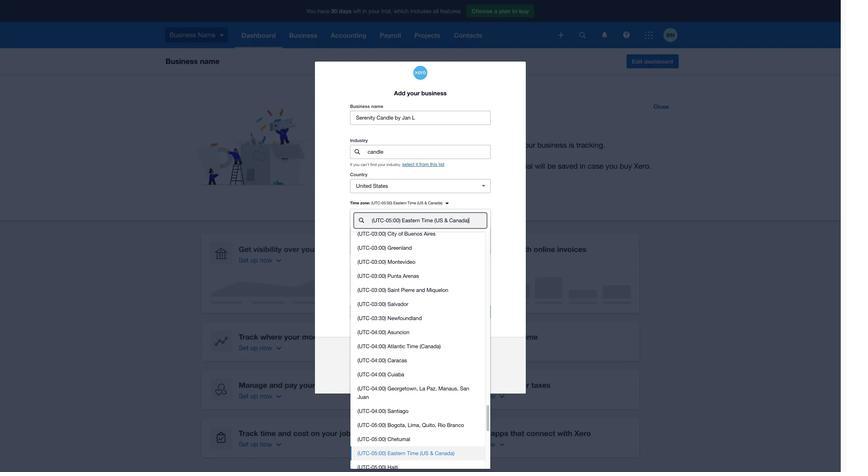 Task type: vqa. For each thing, say whether or not it's contained in the screenshot.
INVITE USERS TO PROJECTS Image at the top left
no



Task type: describe. For each thing, give the bounding box(es) containing it.
(utc-05:00) bogota, lima, quito, rio branco button
[[351, 418, 485, 432]]

(utc-03:00) saint pierre and miquelon
[[358, 287, 449, 293]]

05:00) for chetumal
[[372, 436, 386, 442]]

coming
[[387, 350, 406, 356]]

juan
[[358, 394, 369, 400]]

(utc-03:00) saint pierre and miquelon button
[[351, 283, 485, 297]]

your for can't
[[378, 162, 386, 167]]

industry
[[350, 138, 368, 143]]

select it from this list button
[[402, 162, 445, 167]]

la
[[420, 386, 426, 391]]

into
[[420, 358, 427, 364]]

(us inside button
[[420, 450, 429, 456]]

(utc-04:00) santiago
[[358, 408, 409, 414]]

(utc- for (utc-04:00) santiago
[[358, 408, 372, 414]]

have
[[367, 220, 377, 225]]

(utc-05:00) bogota, lima, quito, rio branco
[[358, 422, 464, 428]]

03:00) for salvador
[[372, 301, 386, 307]]

you for can't
[[354, 162, 360, 167]]

(utc- for (utc-05:00) chetumal
[[358, 436, 372, 442]]

search icon image
[[355, 149, 360, 155]]

(utc-04:00) santiago button
[[351, 404, 485, 418]]

05:00) inside time zone: (utc-05:00) eastern time (us & canada)
[[382, 201, 393, 205]]

can't
[[361, 162, 370, 167]]

now
[[385, 309, 395, 315]]

industry,
[[387, 162, 401, 167]]

(utc-03:30) newfoundland
[[358, 315, 422, 321]]

buy
[[374, 309, 383, 315]]

eastern inside time zone: (utc-05:00) eastern time (us & canada)
[[394, 201, 407, 205]]

no,
[[364, 245, 372, 251]]

(utc-04:00) cuiaba button
[[351, 368, 485, 382]]

san
[[460, 386, 470, 391]]

clear image
[[477, 179, 491, 193]]

name
[[371, 103, 384, 109]]

03:30)
[[372, 315, 386, 321]]

(utc- for (utc-03:00) salvador
[[358, 301, 372, 307]]

buy now
[[374, 309, 395, 315]]

quickbooks?
[[421, 350, 455, 356]]

business name
[[350, 103, 384, 109]]

Search search field
[[371, 214, 487, 227]]

business
[[422, 89, 447, 97]]

(canada)
[[420, 343, 441, 349]]

arenas
[[403, 273, 419, 279]]

(utc- for (utc-03:00) greenland
[[358, 245, 372, 251]]

time inside time zone: (utc-05:00) eastern time (us & canada)
[[408, 201, 416, 205]]

if
[[350, 162, 353, 167]]

(utc-04:00) asuncion button
[[351, 325, 485, 339]]

lima,
[[408, 422, 421, 428]]

(utc- for (utc-03:00) saint pierre and miquelon
[[358, 287, 372, 293]]

(utc-04:00) atlantic time (canada)
[[358, 343, 441, 349]]

(utc- for (utc-03:30) newfoundland
[[358, 315, 372, 321]]

(utc-04:00) atlantic time (canada) button
[[351, 339, 485, 353]]

paz,
[[427, 386, 437, 391]]

03:00) for city
[[372, 231, 386, 237]]

miquelon
[[427, 287, 449, 293]]

(utc- for (utc-04:00) asuncion
[[358, 329, 372, 335]]

and
[[416, 287, 425, 293]]

yes
[[364, 231, 372, 237]]

05:00) for haiti
[[372, 464, 386, 470]]

it's
[[374, 245, 380, 251]]

group inside field
[[351, 209, 491, 472]]

move
[[387, 358, 398, 364]]

04:00) for cuiaba
[[372, 371, 386, 377]]

0 vertical spatial your
[[407, 89, 420, 97]]

(utc-04:00) georgetown, la paz, manaus, san juan button
[[351, 382, 485, 404]]

business
[[350, 103, 370, 109]]

if you can't find your industry, select it from this list
[[350, 162, 445, 167]]

(utc-04:00) caracas
[[358, 357, 407, 363]]

select
[[402, 162, 415, 167]]

santiago
[[388, 408, 409, 414]]

buy now button
[[350, 305, 419, 319]]

(utc-03:00) punta arenas
[[358, 273, 419, 279]]

quito,
[[422, 422, 437, 428]]

(utc- for (utc-04:00) caracas
[[358, 357, 372, 363]]

Industry field
[[367, 145, 491, 159]]

manaus,
[[439, 386, 459, 391]]

(utc-05:00) haiti
[[358, 464, 399, 470]]

none field containing (utc-03:00) city of buenos aires
[[350, 209, 491, 472]]

(utc-03:00) salvador button
[[351, 297, 485, 311]]

just
[[382, 245, 390, 251]]

chetumal
[[388, 436, 411, 442]]

cuiaba
[[388, 371, 405, 377]]

(utc- inside time zone: (utc-05:00) eastern time (us & canada)
[[372, 201, 382, 205]]

(utc-04:00) caracas button
[[351, 353, 485, 368]]

add
[[394, 89, 406, 97]]

Business name field
[[351, 111, 491, 124]]

(utc- for (utc-04:00) cuiaba
[[358, 371, 372, 377]]



Task type: locate. For each thing, give the bounding box(es) containing it.
04:00) for santiago
[[372, 408, 386, 414]]

2 03:00) from the top
[[372, 245, 386, 251]]

05:00) for bogota,
[[372, 422, 386, 428]]

rio
[[438, 422, 446, 428]]

5 04:00) from the top
[[372, 386, 386, 391]]

your inside if you can't find your industry, select it from this list
[[378, 162, 386, 167]]

04:00) down 03:30)
[[372, 329, 386, 335]]

& up search search box
[[425, 201, 427, 205]]

05:00) down (utc-04:00) santiago
[[372, 422, 386, 428]]

haiti
[[388, 464, 399, 470]]

(utc- inside (utc-05:00) haiti button
[[358, 464, 372, 470]]

time up (utc-05:00) haiti button
[[407, 450, 419, 456]]

03:00) for saint
[[372, 287, 386, 293]]

you for have
[[358, 220, 366, 225]]

(utc- for (utc-03:00) city of buenos aires
[[358, 231, 372, 237]]

eastern down country field
[[394, 201, 407, 205]]

04:00) down (utc-04:00) cuiaba
[[372, 386, 386, 391]]

(utc-05:00) eastern time (us & canada) button
[[351, 446, 485, 460]]

newfoundland
[[388, 315, 422, 321]]

time zone: (utc-05:00) eastern time (us & canada)
[[350, 200, 443, 205]]

time left zone:
[[350, 200, 359, 205]]

add your business
[[394, 89, 447, 97]]

(us
[[417, 201, 424, 205], [420, 450, 429, 456]]

(utc-04:00) cuiaba
[[358, 371, 405, 377]]

from inside the coming from quickbooks? move your data into xero for free.
[[408, 350, 420, 356]]

(utc-03:00) city of buenos aires button
[[351, 227, 485, 241]]

05:00) up 'employees?'
[[382, 201, 393, 205]]

(utc- for (utc-03:00) punta arenas
[[358, 273, 372, 279]]

punta
[[388, 273, 402, 279]]

2 04:00) from the top
[[372, 343, 386, 349]]

list
[[439, 162, 445, 167]]

your
[[407, 89, 420, 97], [378, 162, 386, 167], [399, 358, 408, 364]]

(utc- inside (utc-05:00) chetumal button
[[358, 436, 372, 442]]

your right the find
[[378, 162, 386, 167]]

from up data
[[408, 350, 420, 356]]

None field
[[350, 209, 491, 472]]

(us inside time zone: (utc-05:00) eastern time (us & canada)
[[417, 201, 424, 205]]

0 vertical spatial &
[[425, 201, 427, 205]]

(utc-03:00) salvador
[[358, 301, 409, 307]]

branco
[[447, 422, 464, 428]]

atlantic
[[388, 343, 406, 349]]

you right do
[[358, 220, 366, 225]]

time
[[350, 200, 359, 205], [408, 201, 416, 205], [407, 343, 419, 349], [407, 450, 419, 456]]

0 horizontal spatial from
[[408, 350, 420, 356]]

(utc-04:00) asuncion
[[358, 329, 410, 335]]

05:00) left "haiti"
[[372, 464, 386, 470]]

(us down country field
[[417, 201, 424, 205]]

(us up (utc-05:00) haiti button
[[420, 450, 429, 456]]

03:00)
[[372, 231, 386, 237], [372, 245, 386, 251], [372, 259, 386, 265], [372, 273, 386, 279], [372, 287, 386, 293], [372, 301, 386, 307]]

(utc- inside (utc-04:00) atlantic time (canada) button
[[358, 343, 372, 349]]

6 03:00) from the top
[[372, 301, 386, 307]]

from right it
[[420, 162, 429, 167]]

you
[[354, 162, 360, 167], [358, 220, 366, 225]]

me
[[392, 245, 399, 251]]

city
[[388, 231, 397, 237]]

0 vertical spatial canada)
[[428, 201, 443, 205]]

coming from quickbooks? move your data into xero for free.
[[387, 350, 455, 364]]

salvador
[[388, 301, 409, 307]]

from
[[420, 162, 429, 167], [408, 350, 420, 356]]

buenos
[[405, 231, 423, 237]]

aires
[[424, 231, 436, 237]]

your right add
[[407, 89, 420, 97]]

(utc-03:00) punta arenas button
[[351, 269, 485, 283]]

(utc- for (utc-04:00) atlantic time (canada)
[[358, 343, 372, 349]]

03:00) for montevideo
[[372, 259, 386, 265]]

04:00) for georgetown,
[[372, 386, 386, 391]]

1 vertical spatial you
[[358, 220, 366, 225]]

do you have employees? group
[[350, 227, 491, 255]]

(utc-03:00) montevideo
[[358, 259, 416, 265]]

do you have employees?
[[350, 220, 405, 225]]

do
[[350, 220, 357, 225]]

(utc-03:00) city of buenos aires
[[358, 231, 436, 237]]

1 vertical spatial &
[[430, 450, 434, 456]]

montevideo
[[388, 259, 416, 265]]

04:00) inside button
[[372, 357, 386, 363]]

1 vertical spatial canada)
[[435, 450, 455, 456]]

georgetown,
[[388, 386, 418, 391]]

(utc- inside "(utc-03:00) salvador" button
[[358, 301, 372, 307]]

03:00) inside button
[[372, 245, 386, 251]]

04:00) for caracas
[[372, 357, 386, 363]]

(utc-03:30) newfoundland button
[[351, 311, 485, 325]]

saint
[[388, 287, 400, 293]]

(utc- inside the (utc-05:00) eastern time (us & canada) button
[[358, 450, 372, 456]]

(utc- for (utc-04:00) georgetown, la paz, manaus, san juan
[[358, 386, 372, 391]]

1 04:00) from the top
[[372, 329, 386, 335]]

04:00) left santiago
[[372, 408, 386, 414]]

your for quickbooks?
[[399, 358, 408, 364]]

1 vertical spatial (us
[[420, 450, 429, 456]]

canada) down rio
[[435, 450, 455, 456]]

(utc- inside (utc-04:00) caracas button
[[358, 357, 372, 363]]

1 horizontal spatial &
[[430, 450, 434, 456]]

4 04:00) from the top
[[372, 371, 386, 377]]

(utc- inside (utc-04:00) georgetown, la paz, manaus, san juan
[[358, 386, 372, 391]]

(utc- inside the (utc-05:00) bogota, lima, quito, rio branco button
[[358, 422, 372, 428]]

1 vertical spatial from
[[408, 350, 420, 356]]

4 03:00) from the top
[[372, 273, 386, 279]]

xero
[[429, 358, 438, 364]]

& inside button
[[430, 450, 434, 456]]

for
[[439, 358, 445, 364]]

caracas
[[388, 357, 407, 363]]

(utc-03:00) greenland button
[[351, 241, 485, 255]]

canada) up search search box
[[428, 201, 443, 205]]

(utc- inside (utc-03:00) punta arenas button
[[358, 273, 372, 279]]

1 horizontal spatial from
[[420, 162, 429, 167]]

3 03:00) from the top
[[372, 259, 386, 265]]

6 04:00) from the top
[[372, 408, 386, 414]]

zone:
[[361, 200, 371, 205]]

0 horizontal spatial &
[[425, 201, 427, 205]]

(utc- inside (utc-04:00) santiago button
[[358, 408, 372, 414]]

05:00)
[[382, 201, 393, 205], [372, 422, 386, 428], [372, 436, 386, 442], [372, 450, 386, 456], [372, 464, 386, 470]]

04:00) up (utc-04:00) caracas
[[372, 343, 386, 349]]

data
[[409, 358, 418, 364]]

find
[[371, 162, 377, 167]]

04:00) down (utc-04:00) caracas
[[372, 371, 386, 377]]

(utc- inside the "(utc-03:00) saint pierre and miquelon" button
[[358, 287, 372, 293]]

05:00) for eastern
[[372, 450, 386, 456]]

canada) inside time zone: (utc-05:00) eastern time (us & canada)
[[428, 201, 443, 205]]

0 vertical spatial you
[[354, 162, 360, 167]]

05:00) up (utc-05:00) haiti
[[372, 450, 386, 456]]

5 03:00) from the top
[[372, 287, 386, 293]]

time up the coming from quickbooks? move your data into xero for free.
[[407, 343, 419, 349]]

(utc-
[[372, 201, 382, 205], [358, 231, 372, 237], [358, 245, 372, 251], [358, 259, 372, 265], [358, 273, 372, 279], [358, 287, 372, 293], [358, 301, 372, 307], [358, 315, 372, 321], [358, 329, 372, 335], [358, 343, 372, 349], [358, 357, 372, 363], [358, 371, 372, 377], [358, 386, 372, 391], [358, 408, 372, 414], [358, 422, 372, 428], [358, 436, 372, 442], [358, 450, 372, 456], [358, 464, 372, 470]]

of
[[399, 231, 403, 237]]

Country field
[[351, 179, 474, 193]]

asuncion
[[388, 329, 410, 335]]

you inside if you can't find your industry, select it from this list
[[354, 162, 360, 167]]

your left data
[[399, 358, 408, 364]]

free.
[[446, 358, 455, 364]]

0 vertical spatial eastern
[[394, 201, 407, 205]]

04:00) for asuncion
[[372, 329, 386, 335]]

2 vertical spatial your
[[399, 358, 408, 364]]

3 04:00) from the top
[[372, 357, 386, 363]]

canada) inside the (utc-05:00) eastern time (us & canada) button
[[435, 450, 455, 456]]

bogota,
[[388, 422, 407, 428]]

04:00) for atlantic
[[372, 343, 386, 349]]

group containing (utc-03:00) city of buenos aires
[[351, 209, 491, 472]]

it
[[416, 162, 418, 167]]

time down country field
[[408, 201, 416, 205]]

& up (utc-05:00) haiti button
[[430, 450, 434, 456]]

eastern inside button
[[388, 450, 406, 456]]

(utc- inside (utc-03:30) newfoundland button
[[358, 315, 372, 321]]

(utc- inside (utc-03:00) city of buenos aires button
[[358, 231, 372, 237]]

this
[[430, 162, 438, 167]]

(utc- inside (utc-03:00) greenland button
[[358, 245, 372, 251]]

05:00) left chetumal
[[372, 436, 386, 442]]

1 03:00) from the top
[[372, 231, 386, 237]]

(utc- inside (utc-04:00) cuiaba button
[[358, 371, 372, 377]]

1 vertical spatial eastern
[[388, 450, 406, 456]]

xero image
[[414, 66, 428, 80]]

eastern down chetumal
[[388, 450, 406, 456]]

no, it's just me
[[364, 245, 399, 251]]

04:00) left 'move' at the left bottom of page
[[372, 357, 386, 363]]

(utc-03:00) greenland
[[358, 245, 412, 251]]

03:00) for punta
[[372, 273, 386, 279]]

greenland
[[388, 245, 412, 251]]

(utc- for (utc-05:00) bogota, lima, quito, rio branco
[[358, 422, 372, 428]]

pierre
[[401, 287, 415, 293]]

you right if
[[354, 162, 360, 167]]

(utc- inside (utc-04:00) asuncion button
[[358, 329, 372, 335]]

(utc- for (utc-05:00) eastern time (us & canada)
[[358, 450, 372, 456]]

&
[[425, 201, 427, 205], [430, 450, 434, 456]]

(utc-04:00) georgetown, la paz, manaus, san juan
[[358, 386, 470, 400]]

group
[[351, 209, 491, 472]]

1 vertical spatial your
[[378, 162, 386, 167]]

your inside the coming from quickbooks? move your data into xero for free.
[[399, 358, 408, 364]]

03:00) for greenland
[[372, 245, 386, 251]]

(utc-05:00) chetumal
[[358, 436, 411, 442]]

0 vertical spatial (us
[[417, 201, 424, 205]]

(utc-05:00) haiti button
[[351, 460, 485, 472]]

canada)
[[428, 201, 443, 205], [435, 450, 455, 456]]

04:00) inside (utc-04:00) georgetown, la paz, manaus, san juan
[[372, 386, 386, 391]]

(utc- for (utc-03:00) montevideo
[[358, 259, 372, 265]]

(utc-05:00) chetumal button
[[351, 432, 485, 446]]

(utc- for (utc-05:00) haiti
[[358, 464, 372, 470]]

0 vertical spatial from
[[420, 162, 429, 167]]

(utc- inside (utc-03:00) montevideo button
[[358, 259, 372, 265]]

country
[[350, 172, 368, 177]]

employees?
[[379, 220, 405, 225]]

& inside time zone: (utc-05:00) eastern time (us & canada)
[[425, 201, 427, 205]]



